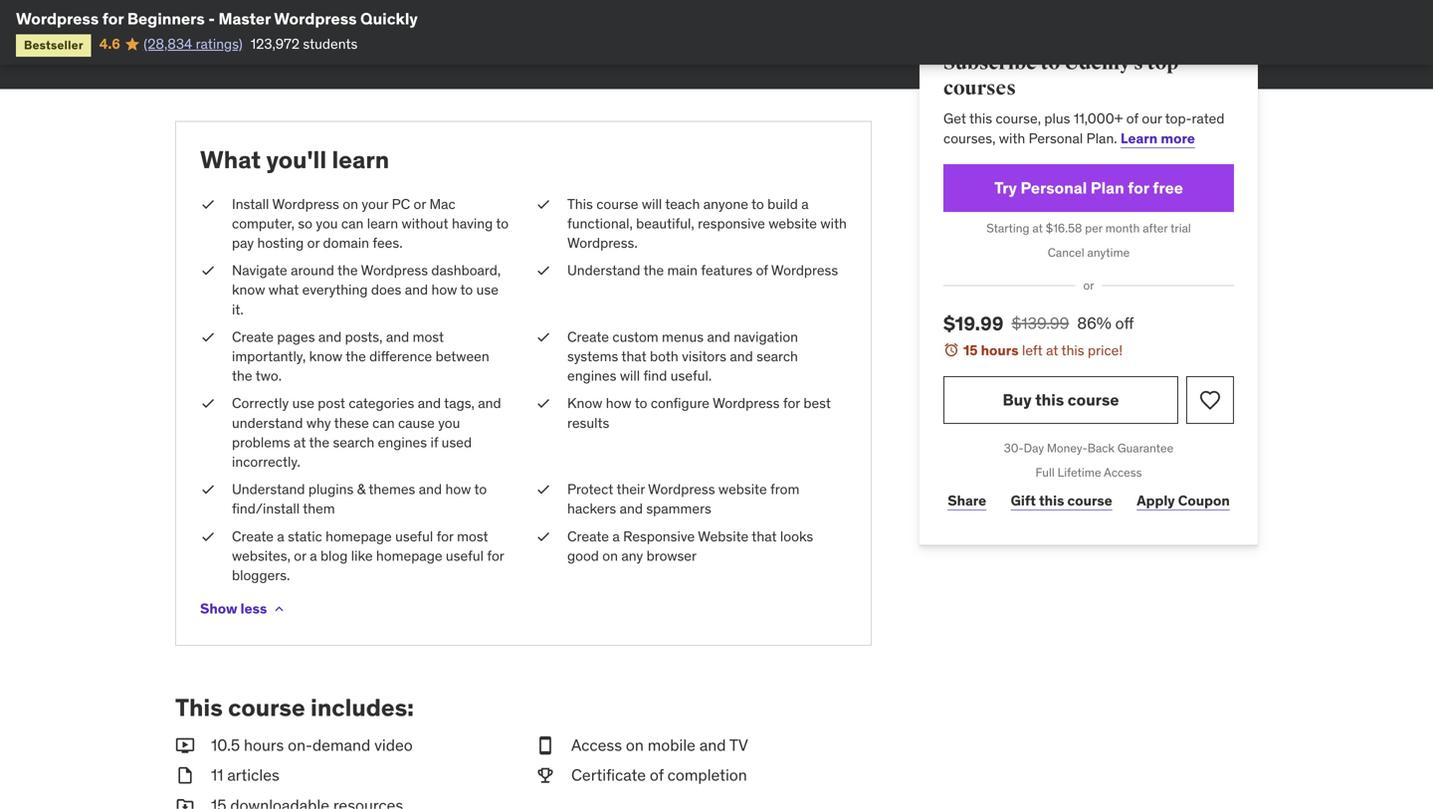 Task type: vqa. For each thing, say whether or not it's contained in the screenshot.
the topmost Personal
yes



Task type: describe. For each thing, give the bounding box(es) containing it.
trial
[[1170, 220, 1191, 236]]

and up the visitors
[[707, 328, 730, 346]]

will inside this course will teach anyone to build a functional, beautiful, responsive website with wordpress.
[[642, 195, 662, 213]]

(28,834
[[144, 35, 192, 53]]

why
[[306, 414, 331, 432]]

back
[[1087, 440, 1115, 456]]

features
[[701, 261, 753, 279]]

on inside create a responsive website that looks good on any browser
[[602, 547, 618, 565]]

website
[[698, 527, 749, 545]]

use inside 'correctly use post categories and tags, and understand why these can cause you problems at the search engines if used incorrectly.'
[[292, 394, 314, 412]]

to inside install wordpress on your pc or mac computer, so you can learn without having to pay hosting or domain fees.
[[496, 214, 509, 232]]

or right "pc"
[[414, 195, 426, 213]]

of inside get this course, plus 11,000+ of our top-rated courses, with personal plan.
[[1126, 110, 1138, 128]]

will inside create custom menus and navigation systems that both visitors and search engines will find useful.
[[620, 367, 640, 385]]

for down understand plugins & themes and how to find/install them
[[436, 527, 454, 545]]

everything
[[302, 281, 368, 299]]

results
[[567, 414, 609, 432]]

can for learn
[[341, 214, 364, 232]]

you inside 'correctly use post categories and tags, and understand why these can cause you problems at the search engines if used incorrectly.'
[[438, 414, 460, 432]]

systems
[[567, 347, 618, 365]]

the left main
[[643, 261, 664, 279]]

11 articles
[[211, 765, 279, 785]]

video
[[374, 735, 413, 755]]

xsmall image for understand plugins & themes and how to find/install them
[[200, 480, 216, 499]]

browser
[[646, 547, 697, 565]]

difference
[[369, 347, 432, 365]]

categories
[[349, 394, 414, 412]]

lifetime
[[1057, 465, 1101, 480]]

$19.99
[[943, 311, 1004, 335]]

themes
[[369, 480, 415, 498]]

less
[[240, 600, 267, 618]]

looks
[[780, 527, 813, 545]]

course inside buy this course button
[[1068, 389, 1119, 410]]

share
[[948, 492, 986, 510]]

that inside create custom menus and navigation systems that both visitors and search engines will find useful.
[[621, 347, 646, 365]]

left
[[1022, 341, 1043, 359]]

xsmall image for create a responsive website that looks good on any browser
[[535, 527, 551, 546]]

tags,
[[444, 394, 475, 412]]

try personal plan for free link
[[943, 164, 1234, 212]]

xsmall image for create pages and posts, and most importantly, know the difference between the two.
[[200, 327, 216, 347]]

use inside navigate around the wordpress dashboard, know what everything does and how to use it.
[[476, 281, 498, 299]]

courses,
[[943, 129, 996, 147]]

wordpress inside install wordpress on your pc or mac computer, so you can learn without having to pay hosting or domain fees.
[[272, 195, 339, 213]]

best
[[803, 394, 831, 412]]

try personal plan for free
[[994, 177, 1183, 198]]

good
[[567, 547, 599, 565]]

10.5 hours on-demand video
[[211, 735, 413, 755]]

for left free
[[1128, 177, 1149, 198]]

beginners
[[127, 8, 205, 29]]

xsmall image for protect their wordpress website from hackers and spammers
[[535, 480, 551, 499]]

course language image
[[351, 32, 367, 48]]

understand plugins & themes and how to find/install them
[[232, 480, 487, 518]]

and up the 'difference'
[[386, 328, 409, 346]]

plus
[[1044, 110, 1070, 128]]

if
[[430, 433, 438, 451]]

courses
[[943, 76, 1016, 101]]

navigate around the wordpress dashboard, know what everything does and how to use it.
[[232, 261, 501, 318]]

4.6
[[99, 35, 120, 53]]

day
[[1024, 440, 1044, 456]]

small image for 11 articles
[[175, 765, 195, 787]]

xsmall image for create a static homepage useful for most websites, or a blog like homepage useful for bloggers.
[[200, 527, 216, 546]]

get this course, plus 11,000+ of our top-rated courses, with personal plan.
[[943, 110, 1224, 147]]

wordpress up bestseller
[[16, 8, 99, 29]]

udemy's
[[1064, 51, 1143, 75]]

plugins
[[308, 480, 354, 498]]

responsive
[[698, 214, 765, 232]]

$139.99
[[1012, 313, 1069, 333]]

buy
[[1003, 389, 1032, 410]]

how inside know how to configure wordpress for best results
[[606, 394, 632, 412]]

install
[[232, 195, 269, 213]]

this for gift
[[1039, 492, 1064, 510]]

post
[[318, 394, 345, 412]]

this for buy
[[1035, 389, 1064, 410]]

create custom menus and navigation systems that both visitors and search engines will find useful.
[[567, 328, 798, 385]]

search inside 'correctly use post categories and tags, and understand why these can cause you problems at the search engines if used incorrectly.'
[[333, 433, 374, 451]]

responsive
[[623, 527, 695, 545]]

1 vertical spatial homepage
[[376, 547, 442, 565]]

your
[[362, 195, 388, 213]]

for left good
[[487, 547, 504, 565]]

created by andrew williams
[[175, 3, 349, 21]]

0 vertical spatial learn
[[332, 145, 389, 175]]

wordpress inside navigate around the wordpress dashboard, know what everything does and how to use it.
[[361, 261, 428, 279]]

create a static homepage useful for most websites, or a blog like homepage useful for bloggers.
[[232, 527, 504, 584]]

buy this course button
[[943, 376, 1178, 424]]

know inside navigate around the wordpress dashboard, know what everything does and how to use it.
[[232, 281, 265, 299]]

for up 4.6
[[102, 8, 124, 29]]

and left the tv
[[699, 735, 726, 755]]

engines inside create custom menus and navigation systems that both visitors and search engines will find useful.
[[567, 367, 616, 385]]

wordpress for beginners - master wordpress quickly
[[16, 8, 418, 29]]

2 vertical spatial of
[[650, 765, 664, 785]]

wordpress up the "11/2023"
[[274, 8, 357, 29]]

123,972 students
[[251, 35, 358, 53]]

a inside create a responsive website that looks good on any browser
[[612, 527, 620, 545]]

articles
[[227, 765, 279, 785]]

at inside starting at $16.58 per month after trial cancel anytime
[[1032, 220, 1043, 236]]

this for this course will teach anyone to build a functional, beautiful, responsive website with wordpress.
[[567, 195, 593, 213]]

123,972
[[251, 35, 300, 53]]

&
[[357, 480, 365, 498]]

or inside create a static homepage useful for most websites, or a blog like homepage useful for bloggers.
[[294, 547, 306, 565]]

for inside know how to configure wordpress for best results
[[783, 394, 800, 412]]

anytime
[[1087, 245, 1130, 260]]

month
[[1105, 220, 1140, 236]]

create for create a static homepage useful for most websites, or a blog like homepage useful for bloggers.
[[232, 527, 274, 545]]

their
[[616, 480, 645, 498]]

cancel
[[1048, 245, 1084, 260]]

xsmall image for navigate around the wordpress dashboard, know what everything does and how to use it.
[[200, 261, 216, 280]]

create a responsive website that looks good on any browser
[[567, 527, 813, 565]]

beautiful,
[[636, 214, 694, 232]]

website inside this course will teach anyone to build a functional, beautiful, responsive website with wordpress.
[[768, 214, 817, 232]]

$19.99 $139.99 86% off
[[943, 311, 1134, 335]]

access inside the '30-day money-back guarantee full lifetime access'
[[1104, 465, 1142, 480]]

0 horizontal spatial useful
[[395, 527, 433, 545]]

15
[[963, 341, 978, 359]]

course up on-
[[228, 693, 305, 723]]

apply coupon
[[1137, 492, 1230, 510]]

show less
[[200, 600, 267, 618]]

and inside protect their wordpress website from hackers and spammers
[[620, 500, 643, 518]]

subscribe
[[943, 51, 1037, 75]]

this left price!
[[1061, 341, 1084, 359]]

a left blog
[[310, 547, 317, 565]]

buy this course
[[1003, 389, 1119, 410]]

visitors
[[682, 347, 726, 365]]

course inside this course will teach anyone to build a functional, beautiful, responsive website with wordpress.
[[596, 195, 638, 213]]

navigation
[[734, 328, 798, 346]]

most inside create pages and posts, and most importantly, know the difference between the two.
[[413, 328, 444, 346]]

xsmall image for install wordpress on your pc or mac computer, so you can learn without having to pay hosting or domain fees.
[[200, 194, 216, 214]]

0 vertical spatial homepage
[[326, 527, 392, 545]]

cause
[[398, 414, 435, 432]]

coupon
[[1178, 492, 1230, 510]]

and left the posts,
[[318, 328, 342, 346]]

create for create pages and posts, and most importantly, know the difference between the two.
[[232, 328, 274, 346]]

10.5
[[211, 735, 240, 755]]

off
[[1115, 313, 1134, 333]]

master
[[218, 8, 271, 29]]

create for create custom menus and navigation systems that both visitors and search engines will find useful.
[[567, 328, 609, 346]]

2 horizontal spatial on
[[626, 735, 644, 755]]

tv
[[729, 735, 748, 755]]

andrew
[[246, 3, 293, 21]]

navigate
[[232, 261, 287, 279]]

and inside understand plugins & themes and how to find/install them
[[419, 480, 442, 498]]

a left static in the left bottom of the page
[[277, 527, 284, 545]]

xsmall image for create custom menus and navigation systems that both visitors and search engines will find useful.
[[535, 327, 551, 347]]

per
[[1085, 220, 1102, 236]]

wordpress down build
[[771, 261, 838, 279]]

main
[[667, 261, 698, 279]]

andrew williams link
[[246, 3, 349, 21]]

you'll
[[266, 145, 327, 175]]

without
[[401, 214, 448, 232]]

xsmall image for understand the main features of wordpress
[[535, 261, 551, 280]]



Task type: locate. For each thing, give the bounding box(es) containing it.
free
[[1153, 177, 1183, 198]]

on inside install wordpress on your pc or mac computer, so you can learn without having to pay hosting or domain fees.
[[343, 195, 358, 213]]

and down navigation
[[730, 347, 753, 365]]

understand
[[567, 261, 640, 279], [232, 480, 305, 498]]

will left find
[[620, 367, 640, 385]]

website left from
[[718, 480, 767, 498]]

xsmall image for correctly use post categories and tags, and understand why these can cause you problems at the search engines if used incorrectly.
[[200, 394, 216, 413]]

1 vertical spatial access
[[571, 735, 622, 755]]

or down the so
[[307, 234, 320, 252]]

can up domain
[[341, 214, 364, 232]]

on left any
[[602, 547, 618, 565]]

0 vertical spatial access
[[1104, 465, 1142, 480]]

that left 'looks'
[[752, 527, 777, 545]]

1 horizontal spatial access
[[1104, 465, 1142, 480]]

1 vertical spatial you
[[438, 414, 460, 432]]

and inside navigate around the wordpress dashboard, know what everything does and how to use it.
[[405, 281, 428, 299]]

11,000+
[[1074, 110, 1123, 128]]

1 vertical spatial learn
[[367, 214, 398, 232]]

xsmall image
[[175, 32, 191, 48], [200, 194, 216, 214], [535, 194, 551, 214], [535, 261, 551, 280], [535, 327, 551, 347], [200, 394, 216, 413], [535, 394, 551, 413], [535, 527, 551, 546], [271, 601, 287, 617]]

you inside install wordpress on your pc or mac computer, so you can learn without having to pay hosting or domain fees.
[[316, 214, 338, 232]]

engines inside 'correctly use post categories and tags, and understand why these can cause you problems at the search engines if used incorrectly.'
[[378, 433, 427, 451]]

most up the 'difference'
[[413, 328, 444, 346]]

this up courses,
[[969, 110, 992, 128]]

how right know
[[606, 394, 632, 412]]

computer,
[[232, 214, 295, 232]]

understand the main features of wordpress
[[567, 261, 838, 279]]

can down categories
[[372, 414, 395, 432]]

1 vertical spatial most
[[457, 527, 488, 545]]

know
[[232, 281, 265, 299], [309, 347, 342, 365]]

wordpress up does
[[361, 261, 428, 279]]

1 vertical spatial at
[[1046, 341, 1058, 359]]

1 vertical spatial website
[[718, 480, 767, 498]]

1 horizontal spatial hours
[[981, 341, 1019, 359]]

of down access on mobile and tv
[[650, 765, 664, 785]]

course
[[596, 195, 638, 213], [1068, 389, 1119, 410], [1067, 492, 1112, 510], [228, 693, 305, 723]]

0 vertical spatial with
[[999, 129, 1025, 147]]

0 vertical spatial of
[[1126, 110, 1138, 128]]

1 horizontal spatial you
[[438, 414, 460, 432]]

course inside the "gift this course" link
[[1067, 492, 1112, 510]]

can inside install wordpress on your pc or mac computer, so you can learn without having to pay hosting or domain fees.
[[341, 214, 364, 232]]

will
[[642, 195, 662, 213], [620, 367, 640, 385]]

engines down cause
[[378, 433, 427, 451]]

search inside create custom menus and navigation systems that both visitors and search engines will find useful.
[[756, 347, 798, 365]]

1 horizontal spatial use
[[476, 281, 498, 299]]

1 horizontal spatial search
[[756, 347, 798, 365]]

to inside navigate around the wordpress dashboard, know what everything does and how to use it.
[[460, 281, 473, 299]]

0 vertical spatial at
[[1032, 220, 1043, 236]]

that inside create a responsive website that looks good on any browser
[[752, 527, 777, 545]]

to inside this course will teach anyone to build a functional, beautiful, responsive website with wordpress.
[[751, 195, 764, 213]]

1 vertical spatial engines
[[378, 433, 427, 451]]

understand up 'find/install'
[[232, 480, 305, 498]]

1 horizontal spatial will
[[642, 195, 662, 213]]

0 vertical spatial engines
[[567, 367, 616, 385]]

0 vertical spatial this
[[567, 195, 593, 213]]

0 horizontal spatial on
[[343, 195, 358, 213]]

1 horizontal spatial with
[[999, 129, 1025, 147]]

wordpress.
[[567, 234, 638, 252]]

a inside this course will teach anyone to build a functional, beautiful, responsive website with wordpress.
[[801, 195, 809, 213]]

most inside create a static homepage useful for most websites, or a blog like homepage useful for bloggers.
[[457, 527, 488, 545]]

create up "importantly,"
[[232, 328, 274, 346]]

website down build
[[768, 214, 817, 232]]

0 vertical spatial how
[[431, 281, 457, 299]]

personal up $16.58
[[1021, 177, 1087, 198]]

1 vertical spatial personal
[[1021, 177, 1087, 198]]

1 horizontal spatial can
[[372, 414, 395, 432]]

of left our
[[1126, 110, 1138, 128]]

xsmall image for this course will teach anyone to build a functional, beautiful, responsive website with wordpress.
[[535, 194, 551, 214]]

0 horizontal spatial can
[[341, 214, 364, 232]]

to left build
[[751, 195, 764, 213]]

ratings)
[[196, 35, 243, 53]]

0 vertical spatial will
[[642, 195, 662, 213]]

1 horizontal spatial website
[[768, 214, 817, 232]]

2 vertical spatial how
[[445, 480, 471, 498]]

plan
[[1091, 177, 1124, 198]]

or up 86% at the top
[[1083, 278, 1094, 293]]

use
[[476, 281, 498, 299], [292, 394, 314, 412]]

protect their wordpress website from hackers and spammers
[[567, 480, 799, 518]]

learn more
[[1121, 129, 1195, 147]]

this right gift on the right bottom
[[1039, 492, 1064, 510]]

1 vertical spatial know
[[309, 347, 342, 365]]

tab list
[[920, 0, 1098, 26]]

create up good
[[567, 527, 609, 545]]

0 horizontal spatial website
[[718, 480, 767, 498]]

1 vertical spatial on
[[602, 547, 618, 565]]

dashboard,
[[431, 261, 501, 279]]

0 vertical spatial most
[[413, 328, 444, 346]]

the up everything
[[337, 261, 358, 279]]

students
[[303, 35, 358, 53]]

understand inside understand plugins & themes and how to find/install them
[[232, 480, 305, 498]]

how inside navigate around the wordpress dashboard, know what everything does and how to use it.
[[431, 281, 457, 299]]

and
[[405, 281, 428, 299], [318, 328, 342, 346], [386, 328, 409, 346], [707, 328, 730, 346], [730, 347, 753, 365], [418, 394, 441, 412], [478, 394, 501, 412], [419, 480, 442, 498], [620, 500, 643, 518], [699, 735, 726, 755]]

on left your
[[343, 195, 358, 213]]

spammers
[[646, 500, 711, 518]]

learn up your
[[332, 145, 389, 175]]

2 vertical spatial at
[[294, 433, 306, 451]]

xsmall image for last updated 11/2023
[[175, 32, 191, 48]]

0 horizontal spatial with
[[820, 214, 847, 232]]

can inside 'correctly use post categories and tags, and understand why these can cause you problems at the search engines if used incorrectly.'
[[372, 414, 395, 432]]

learn inside install wordpress on your pc or mac computer, so you can learn without having to pay hosting or domain fees.
[[367, 214, 398, 232]]

you up used
[[438, 414, 460, 432]]

homepage
[[326, 527, 392, 545], [376, 547, 442, 565]]

1 vertical spatial how
[[606, 394, 632, 412]]

pay
[[232, 234, 254, 252]]

gift this course
[[1011, 492, 1112, 510]]

blog
[[320, 547, 348, 565]]

1 vertical spatial this
[[175, 693, 223, 723]]

domain
[[323, 234, 369, 252]]

course up back
[[1068, 389, 1119, 410]]

to down find
[[635, 394, 647, 412]]

how down used
[[445, 480, 471, 498]]

use up why
[[292, 394, 314, 412]]

create pages and posts, and most importantly, know the difference between the two.
[[232, 328, 489, 385]]

rated
[[1192, 110, 1224, 128]]

learn up fees.
[[367, 214, 398, 232]]

homepage right like on the bottom left
[[376, 547, 442, 565]]

created
[[175, 3, 225, 21]]

at inside 'correctly use post categories and tags, and understand why these can cause you problems at the search engines if used incorrectly.'
[[294, 433, 306, 451]]

and right themes
[[419, 480, 442, 498]]

the inside 'correctly use post categories and tags, and understand why these can cause you problems at the search engines if used incorrectly.'
[[309, 433, 329, 451]]

get
[[943, 110, 966, 128]]

1 horizontal spatial that
[[752, 527, 777, 545]]

so
[[298, 214, 312, 232]]

1 vertical spatial understand
[[232, 480, 305, 498]]

know inside create pages and posts, and most importantly, know the difference between the two.
[[309, 347, 342, 365]]

-
[[208, 8, 215, 29]]

xsmall image inside show less button
[[271, 601, 287, 617]]

15 hours left at this price!
[[963, 341, 1123, 359]]

0 vertical spatial hours
[[981, 341, 1019, 359]]

you
[[316, 214, 338, 232], [438, 414, 460, 432]]

0 vertical spatial on
[[343, 195, 358, 213]]

this
[[567, 195, 593, 213], [175, 693, 223, 723]]

does
[[371, 281, 401, 299]]

correctly use post categories and tags, and understand why these can cause you problems at the search engines if used incorrectly.
[[232, 394, 501, 471]]

2 vertical spatial on
[[626, 735, 644, 755]]

1 vertical spatial useful
[[446, 547, 484, 565]]

1 vertical spatial with
[[820, 214, 847, 232]]

0 horizontal spatial engines
[[378, 433, 427, 451]]

this inside this course will teach anyone to build a functional, beautiful, responsive website with wordpress.
[[567, 195, 593, 213]]

with inside get this course, plus 11,000+ of our top-rated courses, with personal plan.
[[999, 129, 1025, 147]]

this right buy
[[1035, 389, 1064, 410]]

for left best
[[783, 394, 800, 412]]

that down custom
[[621, 347, 646, 365]]

what
[[268, 281, 299, 299]]

create for create a responsive website that looks good on any browser
[[567, 527, 609, 545]]

the inside navigate around the wordpress dashboard, know what everything does and how to use it.
[[337, 261, 358, 279]]

hours up articles
[[244, 735, 284, 755]]

hosting
[[257, 234, 304, 252]]

access up certificate
[[571, 735, 622, 755]]

understand
[[232, 414, 303, 432]]

search down these
[[333, 433, 374, 451]]

by
[[228, 3, 243, 21]]

course up functional,
[[596, 195, 638, 213]]

to down tags,
[[474, 480, 487, 498]]

mac
[[429, 195, 455, 213]]

search down navigation
[[756, 347, 798, 365]]

know up "it."
[[232, 281, 265, 299]]

0 vertical spatial useful
[[395, 527, 433, 545]]

hours
[[981, 341, 1019, 359], [244, 735, 284, 755]]

0 horizontal spatial access
[[571, 735, 622, 755]]

at down understand
[[294, 433, 306, 451]]

wordpress down the visitors
[[713, 394, 780, 412]]

2 horizontal spatial of
[[1126, 110, 1138, 128]]

engines
[[567, 367, 616, 385], [378, 433, 427, 451]]

you right the so
[[316, 214, 338, 232]]

personal
[[1029, 129, 1083, 147], [1021, 177, 1087, 198]]

0 horizontal spatial this
[[175, 693, 223, 723]]

website
[[768, 214, 817, 232], [718, 480, 767, 498]]

wordpress up the so
[[272, 195, 339, 213]]

1 horizontal spatial on
[[602, 547, 618, 565]]

to left udemy's at right
[[1040, 51, 1060, 75]]

a right build
[[801, 195, 809, 213]]

1 horizontal spatial at
[[1032, 220, 1043, 236]]

1 vertical spatial use
[[292, 394, 314, 412]]

0 vertical spatial know
[[232, 281, 265, 299]]

1 vertical spatial of
[[756, 261, 768, 279]]

1 vertical spatial will
[[620, 367, 640, 385]]

0 vertical spatial personal
[[1029, 129, 1083, 147]]

hours for 15
[[981, 341, 1019, 359]]

personal inside try personal plan for free link
[[1021, 177, 1087, 198]]

create up "websites,"
[[232, 527, 274, 545]]

posts,
[[345, 328, 383, 346]]

xsmall image for know how to configure wordpress for best results
[[535, 394, 551, 413]]

hours for 10.5
[[244, 735, 284, 755]]

understand for understand the main features of wordpress
[[567, 261, 640, 279]]

0 horizontal spatial will
[[620, 367, 640, 385]]

1 vertical spatial can
[[372, 414, 395, 432]]

how down the dashboard,
[[431, 281, 457, 299]]

0 vertical spatial can
[[341, 214, 364, 232]]

0 vertical spatial search
[[756, 347, 798, 365]]

fees.
[[373, 234, 403, 252]]

subscribe to udemy's top courses
[[943, 51, 1179, 101]]

0 horizontal spatial most
[[413, 328, 444, 346]]

xsmall image
[[200, 261, 216, 280], [200, 327, 216, 347], [200, 480, 216, 499], [535, 480, 551, 499], [200, 527, 216, 546]]

the down why
[[309, 433, 329, 451]]

and up cause
[[418, 394, 441, 412]]

to inside understand plugins & themes and how to find/install them
[[474, 480, 487, 498]]

after
[[1143, 220, 1168, 236]]

pc
[[392, 195, 410, 213]]

show
[[200, 600, 237, 618]]

small image for 10.5 hours on-demand video
[[175, 734, 195, 757]]

0 vertical spatial use
[[476, 281, 498, 299]]

menus
[[662, 328, 704, 346]]

access on mobile and tv
[[571, 735, 748, 755]]

install wordpress on your pc or mac computer, so you can learn without having to pay hosting or domain fees.
[[232, 195, 509, 252]]

0 horizontal spatial use
[[292, 394, 314, 412]]

protect
[[567, 480, 613, 498]]

to right having
[[496, 214, 509, 232]]

1 vertical spatial search
[[333, 433, 374, 451]]

both
[[650, 347, 678, 365]]

a
[[801, 195, 809, 213], [277, 527, 284, 545], [612, 527, 620, 545], [310, 547, 317, 565]]

at right left
[[1046, 341, 1058, 359]]

can for cause
[[372, 414, 395, 432]]

what
[[200, 145, 261, 175]]

know down pages
[[309, 347, 342, 365]]

alarm image
[[943, 342, 959, 358]]

on-
[[288, 735, 312, 755]]

$16.58
[[1046, 220, 1082, 236]]

personal down plus
[[1029, 129, 1083, 147]]

86%
[[1077, 313, 1111, 333]]

use down the dashboard,
[[476, 281, 498, 299]]

create
[[232, 328, 274, 346], [567, 328, 609, 346], [232, 527, 274, 545], [567, 527, 609, 545]]

create inside create a responsive website that looks good on any browser
[[567, 527, 609, 545]]

create up systems
[[567, 328, 609, 346]]

website inside protect their wordpress website from hackers and spammers
[[718, 480, 767, 498]]

and right tags,
[[478, 394, 501, 412]]

and right does
[[405, 281, 428, 299]]

0 horizontal spatial understand
[[232, 480, 305, 498]]

0 horizontal spatial know
[[232, 281, 265, 299]]

understand for understand plugins & themes and how to find/install them
[[232, 480, 305, 498]]

create inside create custom menus and navigation systems that both visitors and search engines will find useful.
[[567, 328, 609, 346]]

1 horizontal spatial understand
[[567, 261, 640, 279]]

create inside create pages and posts, and most importantly, know the difference between the two.
[[232, 328, 274, 346]]

from
[[770, 480, 799, 498]]

this up 10.5
[[175, 693, 223, 723]]

1 horizontal spatial most
[[457, 527, 488, 545]]

engines down systems
[[567, 367, 616, 385]]

30-
[[1004, 440, 1024, 456]]

problems
[[232, 433, 290, 451]]

useful.
[[671, 367, 712, 385]]

access down back
[[1104, 465, 1142, 480]]

1 horizontal spatial this
[[567, 195, 593, 213]]

0 horizontal spatial hours
[[244, 735, 284, 755]]

1 horizontal spatial know
[[309, 347, 342, 365]]

1 horizontal spatial useful
[[446, 547, 484, 565]]

show less button
[[200, 589, 287, 629]]

hackers
[[567, 500, 616, 518]]

hours right 15
[[981, 341, 1019, 359]]

to inside subscribe to udemy's top courses
[[1040, 51, 1060, 75]]

quickly
[[360, 8, 418, 29]]

wordpress inside protect their wordpress website from hackers and spammers
[[648, 480, 715, 498]]

of
[[1126, 110, 1138, 128], [756, 261, 768, 279], [650, 765, 664, 785]]

and down their
[[620, 500, 643, 518]]

create inside create a static homepage useful for most websites, or a blog like homepage useful for bloggers.
[[232, 527, 274, 545]]

mobile
[[648, 735, 696, 755]]

0 horizontal spatial you
[[316, 214, 338, 232]]

incorrectly.
[[232, 453, 300, 471]]

1 horizontal spatial engines
[[567, 367, 616, 385]]

certificate of completion
[[571, 765, 747, 785]]

course down "lifetime"
[[1067, 492, 1112, 510]]

to inside know how to configure wordpress for best results
[[635, 394, 647, 412]]

0 horizontal spatial that
[[621, 347, 646, 365]]

the left two.
[[232, 367, 252, 385]]

most down used
[[457, 527, 488, 545]]

used
[[442, 433, 472, 451]]

wordpress inside know how to configure wordpress for best results
[[713, 394, 780, 412]]

will up "beautiful,"
[[642, 195, 662, 213]]

2 horizontal spatial at
[[1046, 341, 1058, 359]]

at left $16.58
[[1032, 220, 1043, 236]]

1 horizontal spatial of
[[756, 261, 768, 279]]

this inside button
[[1035, 389, 1064, 410]]

full
[[1036, 465, 1055, 480]]

0 horizontal spatial of
[[650, 765, 664, 785]]

0 horizontal spatial search
[[333, 433, 374, 451]]

them
[[303, 500, 335, 518]]

a down the hackers
[[612, 527, 620, 545]]

includes:
[[311, 693, 414, 723]]

starting at $16.58 per month after trial cancel anytime
[[986, 220, 1191, 260]]

small image
[[535, 765, 555, 787]]

personal inside get this course, plus 11,000+ of our top-rated courses, with personal plan.
[[1029, 129, 1083, 147]]

more
[[1161, 129, 1195, 147]]

0 horizontal spatial at
[[294, 433, 306, 451]]

the down the posts,
[[346, 347, 366, 365]]

1 vertical spatial that
[[752, 527, 777, 545]]

0 vertical spatial you
[[316, 214, 338, 232]]

with inside this course will teach anyone to build a functional, beautiful, responsive website with wordpress.
[[820, 214, 847, 232]]

small image
[[175, 734, 195, 757], [535, 734, 555, 757], [175, 765, 195, 787], [175, 795, 195, 809]]

1 vertical spatial hours
[[244, 735, 284, 755]]

to
[[1040, 51, 1060, 75], [751, 195, 764, 213], [496, 214, 509, 232], [460, 281, 473, 299], [635, 394, 647, 412], [474, 480, 487, 498]]

to down the dashboard,
[[460, 281, 473, 299]]

around
[[291, 261, 334, 279]]

or down static in the left bottom of the page
[[294, 547, 306, 565]]

0 vertical spatial that
[[621, 347, 646, 365]]

wishlist image
[[1198, 388, 1222, 412]]

on left mobile
[[626, 735, 644, 755]]

this for this course includes:
[[175, 693, 223, 723]]

0 vertical spatial understand
[[567, 261, 640, 279]]

understand down the wordpress.
[[567, 261, 640, 279]]

how inside understand plugins & themes and how to find/install them
[[445, 480, 471, 498]]

small image for access on mobile and tv
[[535, 734, 555, 757]]

of right features
[[756, 261, 768, 279]]

this for get
[[969, 110, 992, 128]]

wordpress up "spammers"
[[648, 480, 715, 498]]

0 vertical spatial website
[[768, 214, 817, 232]]

homepage up like on the bottom left
[[326, 527, 392, 545]]

this inside get this course, plus 11,000+ of our top-rated courses, with personal plan.
[[969, 110, 992, 128]]

this up functional,
[[567, 195, 593, 213]]



